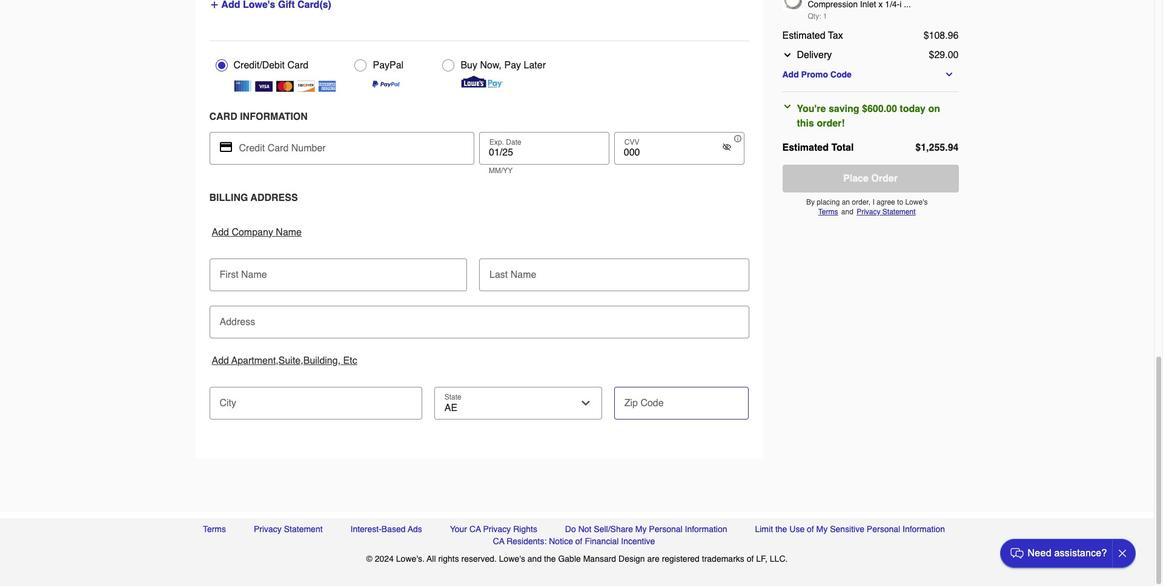 Task type: locate. For each thing, give the bounding box(es) containing it.
0 vertical spatial privacy statement link
[[857, 208, 916, 216]]

None text field
[[484, 259, 744, 285], [214, 306, 744, 332], [214, 387, 417, 414], [484, 259, 744, 285], [214, 306, 744, 332], [214, 387, 417, 414]]

0 vertical spatial terms
[[818, 208, 838, 216]]

saving
[[829, 104, 859, 114]]

qty: 1
[[808, 12, 827, 21]]

$ down the 108
[[929, 50, 934, 61]]

amex image
[[318, 78, 336, 95]]

the inside limit the use of my sensitive personal information ca residents: notice of financial incentive
[[775, 525, 787, 534]]

0 vertical spatial ca
[[469, 525, 481, 534]]

0 vertical spatial and
[[841, 208, 853, 216]]

ads
[[408, 525, 422, 534]]

the left gable
[[544, 554, 556, 564]]

0 horizontal spatial terms
[[203, 525, 226, 534]]

2 my from the left
[[816, 525, 828, 534]]

1 horizontal spatial of
[[747, 554, 754, 564]]

and down an
[[841, 208, 853, 216]]

0 vertical spatial lowe's
[[905, 198, 928, 207]]

order!
[[817, 118, 845, 129]]

1 vertical spatial terms
[[203, 525, 226, 534]]

None text field
[[214, 259, 462, 285]]

chevron down image inside the you're saving  $600.00  today on this order! 'link'
[[782, 102, 792, 111]]

i
[[873, 198, 875, 207]]

ca
[[469, 525, 481, 534], [493, 537, 504, 546]]

0 vertical spatial statement
[[883, 208, 916, 216]]

1 horizontal spatial ca
[[493, 537, 504, 546]]

placing
[[817, 198, 840, 207]]

the left use
[[775, 525, 787, 534]]

1 horizontal spatial the
[[775, 525, 787, 534]]

your
[[450, 525, 467, 534]]

0 vertical spatial .
[[945, 30, 948, 41]]

0 vertical spatial chevron down image
[[945, 70, 954, 79]]

©
[[366, 554, 373, 564]]

Exp. Date telephone field
[[484, 146, 604, 159]]

29
[[934, 50, 945, 61]]

0 horizontal spatial privacy statement link
[[254, 523, 323, 535]]

estimated tax
[[782, 30, 843, 41]]

add company name
[[212, 227, 302, 238]]

you're
[[797, 104, 826, 114]]

chevron down image down .00
[[945, 70, 954, 79]]

reserved.
[[461, 554, 497, 564]]

1 vertical spatial .
[[945, 142, 948, 153]]

1 vertical spatial lowe's
[[499, 554, 525, 564]]

ca residents: notice of financial incentive link
[[493, 535, 655, 548]]

1 horizontal spatial terms
[[818, 208, 838, 216]]

mastercard image
[[276, 78, 293, 95]]

personal inside limit the use of my sensitive personal information ca residents: notice of financial incentive
[[867, 525, 900, 534]]

0 vertical spatial add
[[782, 70, 799, 79]]

tax
[[828, 30, 843, 41]]

1 horizontal spatial and
[[841, 208, 853, 216]]

lowes paypalicon icon image
[[373, 76, 400, 93]]

interest-
[[350, 525, 382, 534]]

2 vertical spatial add
[[212, 355, 229, 366]]

1 horizontal spatial lowe's
[[905, 198, 928, 207]]

1 vertical spatial estimated
[[782, 142, 829, 153]]

estimated up delivery
[[782, 30, 826, 41]]

add
[[782, 70, 799, 79], [212, 227, 229, 238], [212, 355, 229, 366]]

terms link
[[818, 208, 838, 216], [203, 523, 226, 535]]

. for 1,255
[[945, 142, 948, 153]]

card inside option group
[[287, 60, 308, 71]]

incentive
[[621, 537, 655, 546]]

information
[[240, 111, 308, 122]]

0 horizontal spatial of
[[575, 537, 582, 546]]

1 horizontal spatial information
[[903, 525, 945, 534]]

option group containing credit/debit card
[[197, 53, 749, 106]]

lowe's down residents:
[[499, 554, 525, 564]]

of left 'lf,'
[[747, 554, 754, 564]]

you're saving  $600.00  today on this order!
[[797, 104, 940, 129]]

estimated down this
[[782, 142, 829, 153]]

0 horizontal spatial privacy
[[254, 525, 282, 534]]

1 horizontal spatial personal
[[867, 525, 900, 534]]

need assistance?
[[1028, 548, 1107, 559]]

lowes lowespayicon icon image
[[461, 76, 505, 88]]

my up incentive on the right bottom
[[635, 525, 647, 534]]

terms
[[818, 208, 838, 216], [203, 525, 226, 534]]

privacy
[[857, 208, 881, 216], [254, 525, 282, 534], [483, 525, 511, 534]]

$ 108 . 96
[[924, 30, 959, 41]]

of down the not
[[575, 537, 582, 546]]

1 estimated from the top
[[782, 30, 826, 41]]

0 vertical spatial $
[[924, 30, 929, 41]]

2 horizontal spatial of
[[807, 525, 814, 534]]

$ for 29
[[929, 50, 934, 61]]

0 horizontal spatial personal
[[649, 525, 683, 534]]

need
[[1028, 548, 1052, 559]]

chevron down image left the you're
[[782, 102, 792, 111]]

an
[[842, 198, 850, 207]]

pay
[[504, 60, 521, 71]]

card right credit
[[268, 143, 289, 154]]

option group inside region
[[197, 53, 749, 106]]

108
[[929, 30, 945, 41]]

mm/yy
[[489, 166, 513, 175]]

do
[[565, 525, 576, 534]]

add promo code link
[[782, 67, 959, 82]]

residents:
[[507, 537, 547, 546]]

statement inside by placing an order, i agree to lowe's terms and privacy statement
[[883, 208, 916, 216]]

1 horizontal spatial statement
[[883, 208, 916, 216]]

$
[[924, 30, 929, 41], [929, 50, 934, 61], [916, 142, 921, 153]]

1 vertical spatial add
[[212, 227, 229, 238]]

ca inside limit the use of my sensitive personal information ca residents: notice of financial incentive
[[493, 537, 504, 546]]

the
[[775, 525, 787, 534], [544, 554, 556, 564]]

0 horizontal spatial statement
[[284, 525, 323, 534]]

and inside by placing an order, i agree to lowe's terms and privacy statement
[[841, 208, 853, 216]]

1 vertical spatial and
[[528, 554, 542, 564]]

$ for 108
[[924, 30, 929, 41]]

paypal
[[373, 60, 404, 71]]

need assistance? button
[[1000, 539, 1136, 568]]

$ for 1,255
[[916, 142, 921, 153]]

you're saving  $600.00  today on this order! link
[[782, 102, 954, 131]]

card
[[287, 60, 308, 71], [268, 143, 289, 154]]

lowe's right to
[[905, 198, 928, 207]]

apartment,suite,building,
[[231, 355, 341, 366]]

2 . from the top
[[945, 142, 948, 153]]

$ left 94
[[916, 142, 921, 153]]

1 vertical spatial chevron down image
[[782, 102, 792, 111]]

0 horizontal spatial information
[[685, 525, 727, 534]]

1 . from the top
[[945, 30, 948, 41]]

option group
[[197, 53, 749, 106]]

region
[[195, 0, 763, 459]]

1 vertical spatial ca
[[493, 537, 504, 546]]

design
[[619, 554, 645, 564]]

1 horizontal spatial terms link
[[818, 208, 838, 216]]

card for credit/debit
[[287, 60, 308, 71]]

0 vertical spatial the
[[775, 525, 787, 534]]

2 information from the left
[[903, 525, 945, 534]]

card for credit
[[268, 143, 289, 154]]

estimated
[[782, 30, 826, 41], [782, 142, 829, 153]]

agree
[[877, 198, 895, 207]]

personal
[[649, 525, 683, 534], [867, 525, 900, 534]]

by
[[806, 198, 815, 207]]

ca down your ca privacy rights
[[493, 537, 504, 546]]

registered
[[662, 554, 700, 564]]

ca right your
[[469, 525, 481, 534]]

buy now, pay later
[[461, 60, 546, 71]]

close image
[[1118, 549, 1127, 559]]

2 personal from the left
[[867, 525, 900, 534]]

of
[[807, 525, 814, 534], [575, 537, 582, 546], [747, 554, 754, 564]]

of right use
[[807, 525, 814, 534]]

0 horizontal spatial chevron down image
[[782, 102, 792, 111]]

chevron down image
[[945, 70, 954, 79], [782, 102, 792, 111]]

limit
[[755, 525, 773, 534]]

add for add apartment,suite,building, etc
[[212, 355, 229, 366]]

privacy statement link
[[857, 208, 916, 216], [254, 523, 323, 535]]

and down residents:
[[528, 554, 542, 564]]

None telephone field
[[619, 387, 744, 414]]

1 horizontal spatial privacy statement link
[[857, 208, 916, 216]]

$ left the 96
[[924, 30, 929, 41]]

0 vertical spatial estimated
[[782, 30, 826, 41]]

on
[[928, 104, 940, 114]]

item image
[[782, 0, 804, 11]]

and
[[841, 208, 853, 216], [528, 554, 542, 564]]

1 vertical spatial the
[[544, 554, 556, 564]]

speech bubbles outlined image
[[1009, 545, 1026, 562]]

my right use
[[816, 525, 828, 534]]

0 horizontal spatial my
[[635, 525, 647, 534]]

2 vertical spatial $
[[916, 142, 921, 153]]

2 estimated from the top
[[782, 142, 829, 153]]

chevron down image
[[782, 50, 792, 60]]

1 horizontal spatial my
[[816, 525, 828, 534]]

my
[[635, 525, 647, 534], [816, 525, 828, 534]]

1 horizontal spatial chevron down image
[[945, 70, 954, 79]]

personal right sensitive
[[867, 525, 900, 534]]

1 vertical spatial $
[[929, 50, 934, 61]]

personal up incentive on the right bottom
[[649, 525, 683, 534]]

1 vertical spatial terms link
[[203, 523, 226, 535]]

0 horizontal spatial terms link
[[203, 523, 226, 535]]

mansard
[[583, 554, 616, 564]]

delivery
[[797, 50, 832, 61]]

2 horizontal spatial privacy
[[857, 208, 881, 216]]

0 vertical spatial card
[[287, 60, 308, 71]]

1 vertical spatial statement
[[284, 525, 323, 534]]

94
[[948, 142, 959, 153]]

1 vertical spatial card
[[268, 143, 289, 154]]

card up discover icon
[[287, 60, 308, 71]]

order,
[[852, 198, 871, 207]]

credit/debit card
[[234, 60, 308, 71]]

information inside limit the use of my sensitive personal information ca residents: notice of financial incentive
[[903, 525, 945, 534]]



Task type: vqa. For each thing, say whether or not it's contained in the screenshot.
'Sign'
no



Task type: describe. For each thing, give the bounding box(es) containing it.
card information
[[209, 111, 308, 122]]

1 my from the left
[[635, 525, 647, 534]]

$ 1,255 . 94
[[916, 142, 959, 153]]

1 information from the left
[[685, 525, 727, 534]]

0 vertical spatial of
[[807, 525, 814, 534]]

lac image
[[234, 78, 251, 95]]

are
[[647, 554, 660, 564]]

© 2024 lowe's. all rights reserved. lowe's and the gable mansard design are registered trademarks of lf, llc.
[[366, 554, 788, 564]]

do not sell/share my personal information link
[[565, 523, 727, 535]]

discover image
[[297, 78, 315, 95]]

etc
[[343, 355, 357, 366]]

credit card number
[[239, 143, 326, 154]]

add for add company name
[[212, 227, 229, 238]]

code
[[830, 70, 852, 79]]

place order
[[843, 173, 898, 184]]

notice
[[549, 537, 573, 546]]

lowe's.
[[396, 554, 425, 564]]

limit the use of my sensitive personal information link
[[755, 523, 945, 535]]

sensitive
[[830, 525, 864, 534]]

add apartment,suite,building, etc
[[212, 355, 357, 366]]

qty:
[[808, 12, 821, 21]]

date
[[506, 138, 521, 146]]

trademarks
[[702, 554, 744, 564]]

region containing credit/debit card
[[195, 0, 763, 459]]

not
[[578, 525, 592, 534]]

based
[[382, 525, 406, 534]]

number
[[291, 143, 326, 154]]

$ 29 .00
[[929, 50, 959, 61]]

place
[[843, 173, 869, 184]]

later
[[524, 60, 546, 71]]

credit
[[239, 143, 265, 154]]

assistance?
[[1055, 548, 1107, 559]]

all
[[427, 554, 436, 564]]

interest-based ads link
[[350, 523, 422, 535]]

1
[[823, 12, 827, 21]]

$600.00
[[862, 104, 897, 114]]

card
[[209, 111, 237, 122]]

2 vertical spatial of
[[747, 554, 754, 564]]

cvv
[[624, 138, 639, 146]]

2024
[[375, 554, 394, 564]]

0 horizontal spatial lowe's
[[499, 554, 525, 564]]

1 vertical spatial of
[[575, 537, 582, 546]]

. for 108
[[945, 30, 948, 41]]

gable
[[558, 554, 581, 564]]

sell/share
[[594, 525, 633, 534]]

now,
[[480, 60, 502, 71]]

exp. date
[[490, 138, 521, 146]]

privacy statement
[[254, 525, 323, 534]]

Credit Card Number text field
[[214, 132, 470, 159]]

financial
[[585, 537, 619, 546]]

lowe's inside by placing an order, i agree to lowe's terms and privacy statement
[[905, 198, 928, 207]]

privacy inside by placing an order, i agree to lowe's terms and privacy statement
[[857, 208, 881, 216]]

use
[[790, 525, 805, 534]]

terms inside by placing an order, i agree to lowe's terms and privacy statement
[[818, 208, 838, 216]]

info image
[[734, 135, 741, 142]]

your ca privacy rights link
[[450, 523, 537, 535]]

do not sell/share my personal information
[[565, 525, 727, 534]]

estimated for estimated total
[[782, 142, 829, 153]]

this
[[797, 118, 814, 129]]

1 personal from the left
[[649, 525, 683, 534]]

billing
[[209, 193, 248, 203]]

visa image
[[255, 78, 272, 95]]

total
[[831, 142, 854, 153]]

1 horizontal spatial privacy
[[483, 525, 511, 534]]

my inside limit the use of my sensitive personal information ca residents: notice of financial incentive
[[816, 525, 828, 534]]

limit the use of my sensitive personal information ca residents: notice of financial incentive
[[493, 525, 945, 546]]

to
[[897, 198, 903, 207]]

rights
[[438, 554, 459, 564]]

company
[[232, 227, 273, 238]]

1 vertical spatial privacy statement link
[[254, 523, 323, 535]]

CVV text field
[[619, 146, 739, 159]]

interest-based ads
[[350, 525, 422, 534]]

today
[[900, 104, 926, 114]]

your ca privacy rights
[[450, 525, 537, 534]]

address
[[251, 193, 298, 203]]

1,255
[[921, 142, 945, 153]]

chevron down image inside add promo code link
[[945, 70, 954, 79]]

llc.
[[770, 554, 788, 564]]

add for add promo code
[[782, 70, 799, 79]]

order
[[871, 173, 898, 184]]

lf,
[[756, 554, 768, 564]]

by placing an order, i agree to lowe's terms and privacy statement
[[806, 198, 928, 216]]

rights
[[513, 525, 537, 534]]

.00
[[945, 50, 959, 61]]

buy
[[461, 60, 477, 71]]

0 vertical spatial terms link
[[818, 208, 838, 216]]

96
[[948, 30, 959, 41]]

credit/debit
[[234, 60, 285, 71]]

0 horizontal spatial the
[[544, 554, 556, 564]]

estimated for estimated tax
[[782, 30, 826, 41]]

billing address
[[209, 193, 298, 203]]

add promo code
[[782, 70, 852, 79]]

0 horizontal spatial and
[[528, 554, 542, 564]]

plus image
[[209, 0, 219, 10]]

name
[[276, 227, 302, 238]]

0 horizontal spatial ca
[[469, 525, 481, 534]]



